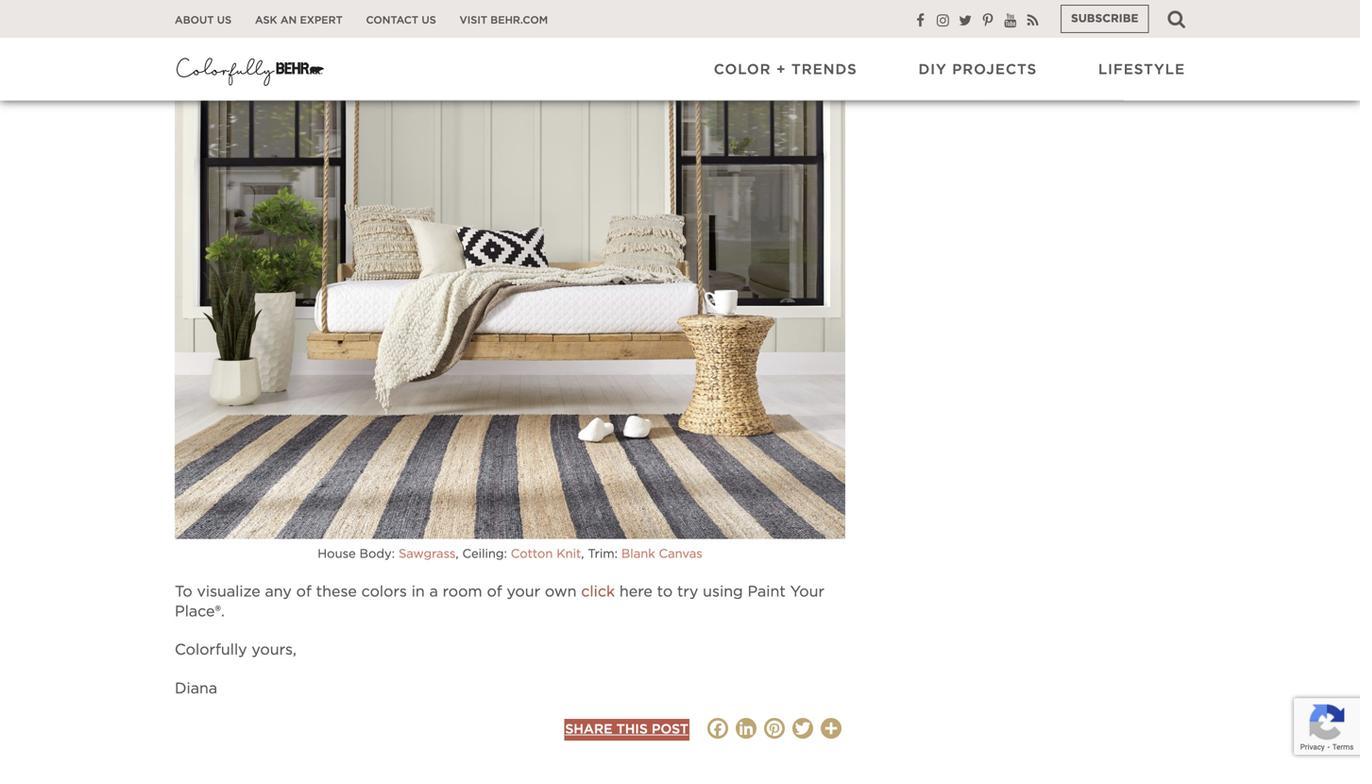 Task type: locate. For each thing, give the bounding box(es) containing it.
here to try using paint your place®.
[[175, 585, 825, 619]]

,
[[456, 548, 459, 560], [582, 548, 585, 560]]

of right any in the bottom left of the page
[[296, 585, 312, 600]]

us for contact us
[[422, 15, 436, 26]]

us right about
[[217, 15, 232, 26]]

projects
[[953, 63, 1038, 77]]

room
[[443, 585, 483, 600]]

contact
[[366, 15, 419, 26]]

paint
[[748, 585, 786, 600]]

expert
[[300, 15, 343, 26]]

cotton
[[511, 548, 553, 560]]

trim:
[[588, 548, 618, 560]]

2 , from the left
[[582, 548, 585, 560]]

us for about us
[[217, 15, 232, 26]]

1 horizontal spatial ,
[[582, 548, 585, 560]]

blank canvas link
[[622, 548, 703, 560]]

lifestyle link
[[1099, 61, 1186, 79]]

2 of from the left
[[487, 585, 502, 600]]

share
[[565, 723, 613, 737]]

an
[[281, 15, 297, 26]]

1 horizontal spatial of
[[487, 585, 502, 600]]

us inside about us link
[[217, 15, 232, 26]]

0 horizontal spatial ,
[[456, 548, 459, 560]]

yours,
[[252, 643, 297, 658]]

visit
[[460, 15, 488, 26]]

about
[[175, 15, 214, 26]]

, left trim: in the left of the page
[[582, 548, 585, 560]]

subscribe
[[1072, 13, 1139, 25]]

to
[[657, 585, 673, 600]]

about us link
[[175, 14, 232, 27]]

colorfully yours,
[[175, 643, 297, 658]]

click link
[[582, 585, 615, 600]]

of
[[296, 585, 312, 600], [487, 585, 502, 600]]

house body: sawgrass , ceiling: cotton knit , trim: blank canvas
[[318, 548, 703, 560]]

click
[[582, 585, 615, 600]]

2 us from the left
[[422, 15, 436, 26]]

these
[[316, 585, 357, 600]]

in
[[412, 585, 425, 600]]

color + trends
[[714, 63, 858, 77]]

us
[[217, 15, 232, 26], [422, 15, 436, 26]]

this
[[617, 723, 648, 737]]

of left your
[[487, 585, 502, 600]]

ask an expert link
[[255, 14, 343, 27]]

a
[[430, 585, 438, 600]]

0 horizontal spatial us
[[217, 15, 232, 26]]

0 horizontal spatial of
[[296, 585, 312, 600]]

sawgrass link
[[399, 548, 456, 560]]

1 horizontal spatial us
[[422, 15, 436, 26]]

1 us from the left
[[217, 15, 232, 26]]

diana
[[175, 681, 217, 696]]

blank
[[622, 548, 656, 560]]

us right contact
[[422, 15, 436, 26]]

us inside the contact us link
[[422, 15, 436, 26]]

diy projects link
[[919, 61, 1038, 79]]

+
[[777, 63, 787, 77]]

trends
[[792, 63, 858, 77]]

colors
[[362, 585, 407, 600]]

, left ceiling:
[[456, 548, 459, 560]]



Task type: vqa. For each thing, say whether or not it's contained in the screenshot.
the THIS
yes



Task type: describe. For each thing, give the bounding box(es) containing it.
1 , from the left
[[456, 548, 459, 560]]

post
[[652, 723, 689, 737]]

ceiling:
[[463, 548, 507, 560]]

visit behr.com link
[[460, 14, 548, 27]]

visit behr.com
[[460, 15, 548, 26]]

ask
[[255, 15, 277, 26]]

diy projects
[[919, 63, 1038, 77]]

color + trends link
[[714, 61, 858, 79]]

any
[[265, 585, 292, 600]]

knit
[[557, 548, 582, 560]]

subscribe link
[[1061, 5, 1150, 33]]

canvas
[[659, 548, 703, 560]]

your
[[507, 585, 541, 600]]

here
[[620, 585, 653, 600]]

colorfully behr image
[[175, 52, 326, 90]]

share this post
[[565, 723, 689, 737]]

body:
[[360, 548, 395, 560]]

visualize
[[197, 585, 261, 600]]

colorfully
[[175, 643, 247, 658]]

contact us
[[366, 15, 436, 26]]

diy
[[919, 63, 948, 77]]

sawgrass
[[399, 548, 456, 560]]

your
[[791, 585, 825, 600]]

ask an expert
[[255, 15, 343, 26]]

house
[[318, 548, 356, 560]]

to visualize any of these colors in a room of your own click
[[175, 585, 615, 600]]

cotton knit link
[[511, 548, 582, 560]]

to
[[175, 585, 193, 600]]

own
[[545, 585, 577, 600]]

try
[[678, 585, 699, 600]]

color
[[714, 63, 772, 77]]

1 of from the left
[[296, 585, 312, 600]]

lifestyle
[[1099, 63, 1186, 77]]

place®.
[[175, 604, 225, 619]]

contact us link
[[366, 14, 436, 27]]

a porch with a modern wooden swing that creates and inviting area. the combination of cushions decorating the swing, creates a cozy dreamy vibe. image
[[175, 0, 846, 539]]

behr.com
[[491, 15, 548, 26]]

about us
[[175, 15, 232, 26]]

using
[[703, 585, 743, 600]]

search image
[[1169, 9, 1186, 28]]



